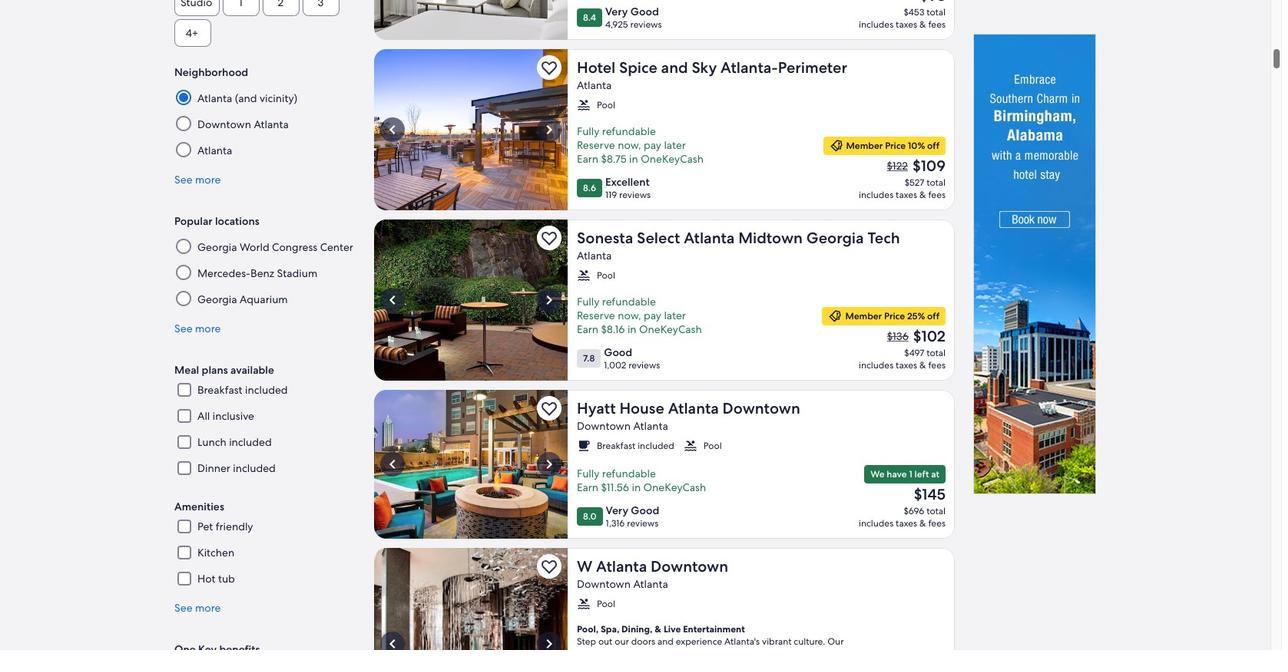 Task type: vqa. For each thing, say whether or not it's contained in the screenshot.
Planetarium at right top
no



Task type: describe. For each thing, give the bounding box(es) containing it.
hyatt house atlanta downtown downtown atlanta
[[577, 399, 800, 433]]

see more for georgia aquarium
[[174, 322, 221, 336]]

fully inside fully refundable earn $11.56 in onekeycash
[[577, 467, 599, 481]]

see more button for atlanta
[[174, 173, 356, 187]]

price for $109
[[885, 140, 906, 152]]

small image left member price 10% off
[[829, 139, 843, 153]]

total inside $122 $109 $527 total includes taxes & fees
[[927, 177, 946, 189]]

now, for select
[[618, 309, 641, 323]]

$109
[[913, 156, 946, 176]]

includes inside $453 total includes taxes & fees
[[859, 18, 893, 31]]

room image
[[374, 0, 568, 40]]

1,316
[[606, 518, 625, 530]]

reviews inside good 1,002 reviews
[[629, 359, 660, 372]]

available
[[230, 363, 274, 377]]

pool for hotel spice and sky atlanta-perimeter
[[597, 99, 615, 111]]

downtown atlanta
[[197, 118, 289, 131]]

atlanta down sonesta
[[577, 249, 612, 263]]

good 1,002 reviews
[[604, 346, 660, 372]]

culture.
[[794, 636, 825, 648]]

neighborhood
[[174, 65, 248, 79]]

pet friendly
[[197, 520, 253, 534]]

taxes inside we have 1 left at $145 $696 total includes taxes & fees
[[896, 518, 917, 530]]

hot
[[197, 572, 215, 586]]

reviews inside very good 1,316 reviews
[[627, 518, 659, 530]]

our
[[827, 636, 844, 648]]

taxes inside $122 $109 $527 total includes taxes & fees
[[896, 189, 917, 201]]

dining,
[[621, 624, 653, 636]]

very good 4,925 reviews
[[605, 5, 662, 31]]

total inside we have 1 left at $145 $696 total includes taxes & fees
[[927, 505, 946, 518]]

hotel
[[577, 58, 616, 78]]

benz
[[250, 267, 274, 280]]

panoramic
[[648, 648, 692, 651]]

member for $102
[[845, 310, 882, 323]]

in for select
[[627, 323, 636, 336]]

world
[[240, 241, 269, 254]]

atlanta-
[[721, 58, 778, 78]]

onekeycash inside fully refundable earn $11.56 in onekeycash
[[643, 481, 706, 495]]

includes inside we have 1 left at $145 $696 total includes taxes & fees
[[859, 518, 893, 530]]

8.6
[[583, 182, 596, 194]]

pool down hyatt house atlanta downtown downtown atlanta
[[703, 440, 722, 452]]

off for $102
[[927, 310, 939, 323]]

4+
[[186, 26, 198, 40]]

vicinity)
[[260, 92, 297, 105]]

reviews inside excellent 119 reviews
[[619, 189, 651, 201]]

show next image for w atlanta downtown image
[[540, 635, 558, 651]]

select
[[637, 228, 680, 248]]

show previous image for sonesta select atlanta midtown georgia tech image
[[383, 291, 402, 310]]

$11.56
[[601, 481, 629, 495]]

dinner included
[[197, 462, 276, 476]]

georgia inside the sonesta select atlanta midtown georgia tech atlanta
[[806, 228, 864, 248]]

inclusive
[[213, 410, 254, 423]]

earn inside fully refundable earn $11.56 in onekeycash
[[577, 481, 598, 495]]

member price 10% off
[[846, 140, 939, 152]]

and right doors
[[657, 636, 673, 648]]

tech
[[868, 228, 900, 248]]

locations
[[215, 214, 259, 228]]

pool, spa, dining, & live entertainment step out our doors and experience atlanta's vibrant culture. our perfect location, panoramic views, and amenities can't be beat.
[[577, 624, 844, 651]]

atlanta up dining,
[[633, 578, 668, 591]]

georgia aquarium
[[197, 293, 288, 307]]

included up dinner included
[[229, 436, 272, 449]]

pool for sonesta select atlanta midtown georgia tech
[[597, 270, 615, 282]]

atlanta right select
[[684, 228, 735, 248]]

more for atlanta
[[195, 173, 221, 187]]

more for georgia aquarium
[[195, 322, 221, 336]]

& inside $122 $109 $527 total includes taxes & fees
[[919, 189, 926, 201]]

total inside $453 total includes taxes & fees
[[927, 6, 946, 18]]

see for georgia aquarium
[[174, 322, 192, 336]]

$8.16
[[601, 323, 625, 336]]

$136
[[887, 330, 909, 343]]

aquarium
[[240, 293, 288, 307]]

hot tub
[[197, 572, 235, 586]]

spa,
[[601, 624, 619, 636]]

earn for sonesta
[[577, 323, 598, 336]]

plans
[[202, 363, 228, 377]]

later for and
[[664, 138, 686, 152]]

fees inside $453 total includes taxes & fees
[[928, 18, 946, 31]]

pay for select
[[644, 309, 661, 323]]

fully refundable earn $11.56 in onekeycash
[[577, 467, 706, 495]]

vibrant
[[762, 636, 792, 648]]

total inside $136 $102 $497 total includes taxes & fees
[[927, 347, 946, 359]]

location,
[[610, 648, 646, 651]]

very for very good 1,316 reviews
[[606, 504, 628, 518]]

show previous image for hyatt house atlanta downtown image
[[383, 456, 402, 474]]

$136 button
[[885, 330, 910, 343]]

popular
[[174, 214, 212, 228]]

sonesta
[[577, 228, 633, 248]]

(and
[[235, 92, 257, 105]]

friendly
[[216, 520, 253, 534]]

at
[[931, 469, 939, 481]]

7.8
[[583, 353, 595, 365]]

amenities
[[174, 500, 224, 514]]

atlanta down the downtown atlanta
[[197, 144, 232, 158]]

experience
[[676, 636, 722, 648]]

8.0
[[583, 511, 597, 523]]

have
[[887, 469, 907, 481]]

included up fully refundable earn $11.56 in onekeycash
[[638, 440, 674, 452]]

small image for hotel spice and sky atlanta-perimeter
[[577, 98, 591, 112]]

$122 $109 $527 total includes taxes & fees
[[859, 156, 946, 201]]

$145
[[914, 485, 946, 505]]

georgia for georgia aquarium
[[197, 293, 237, 307]]

atlanta (and vicinity)
[[197, 92, 297, 105]]

Save Hotel Spice and Sky Atlanta-Perimeter to a trip checkbox
[[537, 55, 562, 80]]

show previous image for hotel spice and sky atlanta-perimeter image
[[383, 121, 402, 139]]

georgia world congress center
[[197, 241, 353, 254]]

excellent 119 reviews
[[605, 175, 651, 201]]

includes inside $122 $109 $527 total includes taxes & fees
[[859, 189, 893, 201]]

see more button for hot tub
[[174, 602, 356, 615]]

reserve for hotel spice and sky atlanta-perimeter
[[577, 138, 615, 152]]

sky
[[692, 58, 717, 78]]

atlanta's
[[724, 636, 760, 648]]

small image down hyatt at the bottom of page
[[577, 439, 591, 453]]

off for $109
[[927, 140, 939, 152]]

Save W Atlanta Downtown to a trip checkbox
[[537, 555, 562, 579]]

lunch
[[197, 436, 226, 449]]

w
[[577, 557, 592, 577]]

$453
[[904, 6, 924, 18]]

spice
[[619, 58, 657, 78]]

be
[[806, 648, 817, 651]]

fees inside we have 1 left at $145 $696 total includes taxes & fees
[[928, 518, 946, 530]]

fees inside $136 $102 $497 total includes taxes & fees
[[928, 359, 946, 372]]

119
[[605, 189, 617, 201]]

perfect
[[577, 648, 607, 651]]

all inclusive
[[197, 410, 254, 423]]

1
[[909, 469, 912, 481]]

small image down sonesta
[[577, 269, 591, 283]]

and right views,
[[722, 648, 738, 651]]

$453 total includes taxes & fees
[[859, 6, 946, 31]]

fully refundable reserve now, pay later earn $8.75 in onekeycash
[[577, 124, 704, 166]]

refundable inside fully refundable earn $11.56 in onekeycash
[[602, 467, 656, 481]]

Save Sonesta Select Atlanta Midtown Georgia Tech to a trip checkbox
[[537, 226, 562, 250]]

house
[[619, 399, 664, 419]]

mercedes-
[[197, 267, 250, 280]]

bbq/picnic area image
[[374, 390, 568, 539]]



Task type: locate. For each thing, give the bounding box(es) containing it.
1 vertical spatial small image
[[828, 310, 842, 323]]

now, up excellent
[[618, 138, 641, 152]]

sonesta select atlanta midtown georgia tech atlanta
[[577, 228, 900, 263]]

1 horizontal spatial breakfast
[[597, 440, 635, 452]]

see more up popular
[[174, 173, 221, 187]]

2 vertical spatial small image
[[577, 598, 591, 611]]

refundable up very good 1,316 reviews
[[602, 467, 656, 481]]

pay inside fully refundable reserve now, pay later earn $8.75 in onekeycash
[[644, 138, 661, 152]]

total
[[927, 6, 946, 18], [927, 177, 946, 189], [927, 347, 946, 359], [927, 505, 946, 518]]

2 vertical spatial earn
[[577, 481, 598, 495]]

atlanta right house in the bottom of the page
[[668, 399, 719, 419]]

1 pay from the top
[[644, 138, 661, 152]]

1 reserve from the top
[[577, 138, 615, 152]]

includes down $136 button
[[859, 359, 893, 372]]

pool for w atlanta downtown
[[597, 598, 615, 611]]

earn
[[577, 152, 598, 166], [577, 323, 598, 336], [577, 481, 598, 495]]

left
[[915, 469, 929, 481]]

0 vertical spatial reserve
[[577, 138, 615, 152]]

in right $11.56
[[632, 481, 641, 495]]

3 includes from the top
[[859, 359, 893, 372]]

views,
[[694, 648, 720, 651]]

now, inside fully refundable reserve now, pay later earn $8.75 in onekeycash
[[618, 138, 641, 152]]

breakfast
[[197, 383, 242, 397], [597, 440, 635, 452]]

2 total from the top
[[927, 177, 946, 189]]

small image left member price 25% off
[[828, 310, 842, 323]]

fully for hotel spice and sky atlanta-perimeter
[[577, 124, 599, 138]]

0 vertical spatial fully
[[577, 124, 599, 138]]

beat.
[[819, 648, 840, 651]]

atlanta inside hotel spice and sky atlanta-perimeter atlanta
[[577, 78, 612, 92]]

pay right $8.75
[[644, 138, 661, 152]]

3 more from the top
[[195, 602, 221, 615]]

reserve up 8.6
[[577, 138, 615, 152]]

member for $109
[[846, 140, 883, 152]]

2 vertical spatial more
[[195, 602, 221, 615]]

1 vertical spatial member
[[845, 310, 882, 323]]

included down lunch included
[[233, 462, 276, 476]]

reviews right 1,316
[[627, 518, 659, 530]]

1 fees from the top
[[928, 18, 946, 31]]

10%
[[908, 140, 925, 152]]

terrace/patio image for hotel
[[374, 49, 568, 210]]

0 vertical spatial off
[[927, 140, 939, 152]]

0 vertical spatial breakfast included
[[197, 383, 288, 397]]

3 refundable from the top
[[602, 467, 656, 481]]

see for atlanta
[[174, 173, 192, 187]]

0 vertical spatial refundable
[[602, 124, 656, 138]]

more up plans
[[195, 322, 221, 336]]

pay for spice
[[644, 138, 661, 152]]

off right 10%
[[927, 140, 939, 152]]

step
[[577, 636, 596, 648]]

breakfast included down available
[[197, 383, 288, 397]]

see more button
[[174, 173, 356, 187], [174, 322, 356, 336], [174, 602, 356, 615]]

1 earn from the top
[[577, 152, 598, 166]]

georgia down "mercedes-"
[[197, 293, 237, 307]]

lunch included
[[197, 436, 272, 449]]

includes left $453
[[859, 18, 893, 31]]

& inside we have 1 left at $145 $696 total includes taxes & fees
[[919, 518, 926, 530]]

off
[[927, 140, 939, 152], [927, 310, 939, 323]]

more up "popular locations"
[[195, 173, 221, 187]]

small image down hyatt house atlanta downtown downtown atlanta
[[683, 439, 697, 453]]

dinner
[[197, 462, 230, 476]]

small image down hotel on the left top of the page
[[577, 98, 591, 112]]

total right $453
[[927, 6, 946, 18]]

0 vertical spatial member
[[846, 140, 883, 152]]

4 taxes from the top
[[896, 518, 917, 530]]

meal plans available
[[174, 363, 274, 377]]

fully right 'show next image for hotel spice and sky atlanta-perimeter'
[[577, 124, 599, 138]]

2 see more from the top
[[174, 322, 221, 336]]

pet
[[197, 520, 213, 534]]

good inside very good 1,316 reviews
[[631, 504, 659, 518]]

fees right $453
[[928, 18, 946, 31]]

see more for atlanta
[[174, 173, 221, 187]]

1 total from the top
[[927, 6, 946, 18]]

2 reserve from the top
[[577, 309, 615, 323]]

center
[[320, 241, 353, 254]]

pool down hotel on the left top of the page
[[597, 99, 615, 111]]

1 see more button from the top
[[174, 173, 356, 187]]

reviews inside very good 4,925 reviews
[[630, 18, 662, 31]]

refundable for spice
[[602, 124, 656, 138]]

small image for w atlanta downtown
[[577, 598, 591, 611]]

1 vertical spatial see more
[[174, 322, 221, 336]]

onekeycash up excellent
[[641, 152, 704, 166]]

0 vertical spatial breakfast
[[197, 383, 242, 397]]

refundable up $8.16
[[602, 295, 656, 309]]

terrace/patio image for sonesta
[[374, 220, 568, 381]]

2 terrace/patio image from the top
[[374, 220, 568, 381]]

1 vertical spatial fully
[[577, 295, 599, 309]]

1 see from the top
[[174, 173, 192, 187]]

very inside very good 1,316 reviews
[[606, 504, 628, 518]]

0 vertical spatial see
[[174, 173, 192, 187]]

good down fully refundable earn $11.56 in onekeycash
[[631, 504, 659, 518]]

very right 8.4
[[605, 5, 628, 18]]

perimeter
[[778, 58, 847, 78]]

2 now, from the top
[[618, 309, 641, 323]]

later right $8.16
[[664, 309, 686, 323]]

in inside fully refundable reserve now, pay later earn $8.16 in onekeycash
[[627, 323, 636, 336]]

now, for spice
[[618, 138, 641, 152]]

doors
[[631, 636, 655, 648]]

earn inside fully refundable reserve now, pay later earn $8.75 in onekeycash
[[577, 152, 598, 166]]

1 vertical spatial breakfast
[[597, 440, 635, 452]]

show next image for hyatt house atlanta downtown image
[[540, 456, 558, 474]]

3 fully from the top
[[577, 467, 599, 481]]

1 vertical spatial now,
[[618, 309, 641, 323]]

2 refundable from the top
[[602, 295, 656, 309]]

1 more from the top
[[195, 173, 221, 187]]

taxes inside $136 $102 $497 total includes taxes & fees
[[896, 359, 917, 372]]

3 total from the top
[[927, 347, 946, 359]]

3 fees from the top
[[928, 359, 946, 372]]

1 vertical spatial more
[[195, 322, 221, 336]]

1 horizontal spatial breakfast included
[[597, 440, 674, 452]]

see more down the hot
[[174, 602, 221, 615]]

member up $136 $102 $497 total includes taxes & fees
[[845, 310, 882, 323]]

2 pay from the top
[[644, 309, 661, 323]]

2 more from the top
[[195, 322, 221, 336]]

price up $136
[[884, 310, 905, 323]]

later for atlanta
[[664, 309, 686, 323]]

reserve inside fully refundable reserve now, pay later earn $8.75 in onekeycash
[[577, 138, 615, 152]]

more down the hot
[[195, 602, 221, 615]]

0 vertical spatial price
[[885, 140, 906, 152]]

1 off from the top
[[927, 140, 939, 152]]

can't
[[783, 648, 803, 651]]

1 very from the top
[[605, 5, 628, 18]]

2 vertical spatial good
[[631, 504, 659, 518]]

good for very good 4,925 reviews
[[630, 5, 659, 18]]

1 vertical spatial later
[[664, 309, 686, 323]]

1 vertical spatial refundable
[[602, 295, 656, 309]]

see more
[[174, 173, 221, 187], [174, 322, 221, 336], [174, 602, 221, 615]]

1 vertical spatial good
[[604, 346, 632, 359]]

& inside pool, spa, dining, & live entertainment step out our doors and experience atlanta's vibrant culture. our perfect location, panoramic views, and amenities can't be beat.
[[655, 624, 661, 636]]

see more button down the "tub"
[[174, 602, 356, 615]]

member
[[846, 140, 883, 152], [845, 310, 882, 323]]

downtown
[[197, 118, 251, 131], [723, 399, 800, 419], [577, 419, 631, 433], [651, 557, 728, 577], [577, 578, 631, 591]]

very for very good 4,925 reviews
[[605, 5, 628, 18]]

1 vertical spatial breakfast included
[[597, 440, 674, 452]]

georgia left tech
[[806, 228, 864, 248]]

earn inside fully refundable reserve now, pay later earn $8.16 in onekeycash
[[577, 323, 598, 336]]

total down $145 on the bottom of the page
[[927, 505, 946, 518]]

show previous image for w atlanta downtown image
[[383, 635, 402, 651]]

earn left $8.75
[[577, 152, 598, 166]]

price for $102
[[884, 310, 905, 323]]

fully left $11.56
[[577, 467, 599, 481]]

and left sky
[[661, 58, 688, 78]]

member up $122 $109 $527 total includes taxes & fees
[[846, 140, 883, 152]]

breakfast included
[[197, 383, 288, 397], [597, 440, 674, 452]]

2 vertical spatial see
[[174, 602, 192, 615]]

included
[[245, 383, 288, 397], [229, 436, 272, 449], [638, 440, 674, 452], [233, 462, 276, 476]]

reviews
[[630, 18, 662, 31], [619, 189, 651, 201], [629, 359, 660, 372], [627, 518, 659, 530]]

$122
[[887, 159, 908, 173]]

onekeycash for atlanta
[[639, 323, 702, 336]]

1 vertical spatial in
[[627, 323, 636, 336]]

good for very good 1,316 reviews
[[631, 504, 659, 518]]

2 vertical spatial refundable
[[602, 467, 656, 481]]

atlanta down hotel on the left top of the page
[[577, 78, 612, 92]]

fees right '$527'
[[928, 189, 946, 201]]

1 vertical spatial onekeycash
[[639, 323, 702, 336]]

$8.75
[[601, 152, 627, 166]]

onekeycash inside fully refundable reserve now, pay later earn $8.16 in onekeycash
[[639, 323, 702, 336]]

member price 25% off
[[845, 310, 939, 323]]

see more for hot tub
[[174, 602, 221, 615]]

0 vertical spatial see more button
[[174, 173, 356, 187]]

fees
[[928, 18, 946, 31], [928, 189, 946, 201], [928, 359, 946, 372], [928, 518, 946, 530]]

fully for sonesta select atlanta midtown georgia tech
[[577, 295, 599, 309]]

taxes inside $453 total includes taxes & fees
[[896, 18, 917, 31]]

2 see more button from the top
[[174, 322, 356, 336]]

2 see from the top
[[174, 322, 192, 336]]

total down $102
[[927, 347, 946, 359]]

onekeycash up good 1,002 reviews
[[639, 323, 702, 336]]

2 off from the top
[[927, 310, 939, 323]]

1 see more from the top
[[174, 173, 221, 187]]

pool,
[[577, 624, 598, 636]]

all
[[197, 410, 210, 423]]

small image
[[829, 139, 843, 153], [577, 269, 591, 283], [577, 439, 591, 453], [683, 439, 697, 453]]

pool down sonesta
[[597, 270, 615, 282]]

very inside very good 4,925 reviews
[[605, 5, 628, 18]]

onekeycash for and
[[641, 152, 704, 166]]

3 see more from the top
[[174, 602, 221, 615]]

reviews right 1,002
[[629, 359, 660, 372]]

3 taxes from the top
[[896, 359, 917, 372]]

fees right $497
[[928, 359, 946, 372]]

2 vertical spatial fully
[[577, 467, 599, 481]]

$102
[[913, 326, 946, 346]]

0 vertical spatial now,
[[618, 138, 641, 152]]

reserve up 7.8
[[577, 309, 615, 323]]

we
[[870, 469, 884, 481]]

reviews right the 119
[[619, 189, 651, 201]]

2 later from the top
[[664, 309, 686, 323]]

meal
[[174, 363, 199, 377]]

good inside good 1,002 reviews
[[604, 346, 632, 359]]

good down $8.16
[[604, 346, 632, 359]]

price up $122
[[885, 140, 906, 152]]

2 vertical spatial see more
[[174, 602, 221, 615]]

$527
[[905, 177, 924, 189]]

in inside fully refundable earn $11.56 in onekeycash
[[632, 481, 641, 495]]

2 vertical spatial see more button
[[174, 602, 356, 615]]

terrace/patio image
[[374, 49, 568, 210], [374, 220, 568, 381]]

fully inside fully refundable reserve now, pay later earn $8.75 in onekeycash
[[577, 124, 599, 138]]

0 vertical spatial onekeycash
[[641, 152, 704, 166]]

0 vertical spatial in
[[629, 152, 638, 166]]

good right 4,925
[[630, 5, 659, 18]]

pool up spa,
[[597, 598, 615, 611]]

Save Hyatt House Atlanta Downtown to a trip checkbox
[[537, 396, 562, 421]]

2 vertical spatial onekeycash
[[643, 481, 706, 495]]

breakfast down meal plans available
[[197, 383, 242, 397]]

2 taxes from the top
[[896, 189, 917, 201]]

2 includes from the top
[[859, 189, 893, 201]]

hotel spice and sky atlanta-perimeter atlanta
[[577, 58, 847, 92]]

reserve for sonesta select atlanta midtown georgia tech
[[577, 309, 615, 323]]

good
[[630, 5, 659, 18], [604, 346, 632, 359], [631, 504, 659, 518]]

tub
[[218, 572, 235, 586]]

2 earn from the top
[[577, 323, 598, 336]]

in for spice
[[629, 152, 638, 166]]

4 includes from the top
[[859, 518, 893, 530]]

4 fees from the top
[[928, 518, 946, 530]]

included down available
[[245, 383, 288, 397]]

later inside fully refundable reserve now, pay later earn $8.75 in onekeycash
[[664, 138, 686, 152]]

2 very from the top
[[606, 504, 628, 518]]

pay
[[644, 138, 661, 152], [644, 309, 661, 323]]

refundable inside fully refundable reserve now, pay later earn $8.16 in onekeycash
[[602, 295, 656, 309]]

0 horizontal spatial breakfast
[[197, 383, 242, 397]]

fully inside fully refundable reserve now, pay later earn $8.16 in onekeycash
[[577, 295, 599, 309]]

4,925
[[605, 18, 628, 31]]

1 later from the top
[[664, 138, 686, 152]]

midtown
[[738, 228, 803, 248]]

breakfast up $11.56
[[597, 440, 635, 452]]

fully right show next image for sonesta select atlanta midtown georgia tech
[[577, 295, 599, 309]]

good inside very good 4,925 reviews
[[630, 5, 659, 18]]

pay inside fully refundable reserve now, pay later earn $8.16 in onekeycash
[[644, 309, 661, 323]]

atlanta down vicinity)
[[254, 118, 289, 131]]

atlanta right w at the bottom left
[[596, 557, 647, 577]]

2 fees from the top
[[928, 189, 946, 201]]

our
[[615, 636, 629, 648]]

3 earn from the top
[[577, 481, 598, 495]]

popular locations
[[174, 214, 259, 228]]

hyatt
[[577, 399, 616, 419]]

see more button up locations
[[174, 173, 356, 187]]

in inside fully refundable reserve now, pay later earn $8.75 in onekeycash
[[629, 152, 638, 166]]

atlanta down neighborhood
[[197, 92, 232, 105]]

0 vertical spatial more
[[195, 173, 221, 187]]

includes left $696
[[859, 518, 893, 530]]

see more button down the aquarium
[[174, 322, 356, 336]]

georgia down "popular locations"
[[197, 241, 237, 254]]

1 now, from the top
[[618, 138, 641, 152]]

we have 1 left at $145 $696 total includes taxes & fees
[[859, 469, 946, 530]]

1 includes from the top
[[859, 18, 893, 31]]

show next image for sonesta select atlanta midtown georgia tech image
[[540, 291, 558, 310]]

1 vertical spatial see
[[174, 322, 192, 336]]

total down $109
[[927, 177, 946, 189]]

atlanta down house in the bottom of the page
[[633, 419, 668, 433]]

reviews right 4,925
[[630, 18, 662, 31]]

earn left $11.56
[[577, 481, 598, 495]]

0 vertical spatial pay
[[644, 138, 661, 152]]

0 vertical spatial later
[[664, 138, 686, 152]]

off right "25%" on the right top of page
[[927, 310, 939, 323]]

1 taxes from the top
[[896, 18, 917, 31]]

2 fully from the top
[[577, 295, 599, 309]]

$497
[[904, 347, 924, 359]]

includes inside $136 $102 $497 total includes taxes & fees
[[859, 359, 893, 372]]

later
[[664, 138, 686, 152], [664, 309, 686, 323]]

breakfast included up fully refundable earn $11.56 in onekeycash
[[597, 440, 674, 452]]

0 vertical spatial very
[[605, 5, 628, 18]]

onekeycash up very good 1,316 reviews
[[643, 481, 706, 495]]

now, inside fully refundable reserve now, pay later earn $8.16 in onekeycash
[[618, 309, 641, 323]]

1 vertical spatial terrace/patio image
[[374, 220, 568, 381]]

small image
[[577, 98, 591, 112], [828, 310, 842, 323], [577, 598, 591, 611]]

pay right $8.16
[[644, 309, 661, 323]]

refundable inside fully refundable reserve now, pay later earn $8.75 in onekeycash
[[602, 124, 656, 138]]

in right $8.16
[[627, 323, 636, 336]]

refundable for select
[[602, 295, 656, 309]]

0 vertical spatial earn
[[577, 152, 598, 166]]

see more button for georgia aquarium
[[174, 322, 356, 336]]

onekeycash inside fully refundable reserve now, pay later earn $8.75 in onekeycash
[[641, 152, 704, 166]]

see more up meal
[[174, 322, 221, 336]]

refundable up $8.75
[[602, 124, 656, 138]]

now, up good 1,002 reviews
[[618, 309, 641, 323]]

4 total from the top
[[927, 505, 946, 518]]

0 vertical spatial good
[[630, 5, 659, 18]]

more for hot tub
[[195, 602, 221, 615]]

earn for hotel
[[577, 152, 598, 166]]

1,002
[[604, 359, 626, 372]]

0 vertical spatial small image
[[577, 98, 591, 112]]

$122 button
[[885, 159, 909, 173]]

later inside fully refundable reserve now, pay later earn $8.16 in onekeycash
[[664, 309, 686, 323]]

1 vertical spatial very
[[606, 504, 628, 518]]

fees inside $122 $109 $527 total includes taxes & fees
[[928, 189, 946, 201]]

3 see more button from the top
[[174, 602, 356, 615]]

and inside hotel spice and sky atlanta-perimeter atlanta
[[661, 58, 688, 78]]

1 vertical spatial price
[[884, 310, 905, 323]]

1 fully from the top
[[577, 124, 599, 138]]

georgia
[[806, 228, 864, 248], [197, 241, 237, 254], [197, 293, 237, 307]]

small image up the pool,
[[577, 598, 591, 611]]

fees right $696
[[928, 518, 946, 530]]

very good 1,316 reviews
[[606, 504, 659, 530]]

reserve inside fully refundable reserve now, pay later earn $8.16 in onekeycash
[[577, 309, 615, 323]]

1 vertical spatial reserve
[[577, 309, 615, 323]]

0 horizontal spatial breakfast included
[[197, 383, 288, 397]]

congress
[[272, 241, 317, 254]]

see for hot tub
[[174, 602, 192, 615]]

in right $8.75
[[629, 152, 638, 166]]

very down $11.56
[[606, 504, 628, 518]]

amenities
[[741, 648, 781, 651]]

& inside $136 $102 $497 total includes taxes & fees
[[919, 359, 926, 372]]

pool
[[597, 99, 615, 111], [597, 270, 615, 282], [703, 440, 722, 452], [597, 598, 615, 611]]

0 vertical spatial terrace/patio image
[[374, 49, 568, 210]]

0 vertical spatial see more
[[174, 173, 221, 187]]

1 vertical spatial see more button
[[174, 322, 356, 336]]

fully refundable reserve now, pay later earn $8.16 in onekeycash
[[577, 295, 702, 336]]

& inside $453 total includes taxes & fees
[[919, 18, 926, 31]]

see
[[174, 173, 192, 187], [174, 322, 192, 336], [174, 602, 192, 615]]

earn left $8.16
[[577, 323, 598, 336]]

live
[[664, 624, 681, 636]]

1 vertical spatial off
[[927, 310, 939, 323]]

price
[[885, 140, 906, 152], [884, 310, 905, 323]]

1 terrace/patio image from the top
[[374, 49, 568, 210]]

entertainment
[[683, 624, 745, 636]]

later right $8.75
[[664, 138, 686, 152]]

out
[[598, 636, 612, 648]]

includes down $122 button
[[859, 189, 893, 201]]

$696
[[904, 505, 924, 518]]

atlanta
[[577, 78, 612, 92], [197, 92, 232, 105], [254, 118, 289, 131], [197, 144, 232, 158], [684, 228, 735, 248], [577, 249, 612, 263], [668, 399, 719, 419], [633, 419, 668, 433], [596, 557, 647, 577], [633, 578, 668, 591]]

3 see from the top
[[174, 602, 192, 615]]

1 refundable from the top
[[602, 124, 656, 138]]

1 vertical spatial earn
[[577, 323, 598, 336]]

2 vertical spatial in
[[632, 481, 641, 495]]

georgia for georgia world congress center
[[197, 241, 237, 254]]

1 vertical spatial pay
[[644, 309, 661, 323]]

8.4
[[583, 12, 596, 24]]

show next image for hotel spice and sky atlanta-perimeter image
[[540, 121, 558, 139]]

living room image
[[374, 548, 568, 651]]



